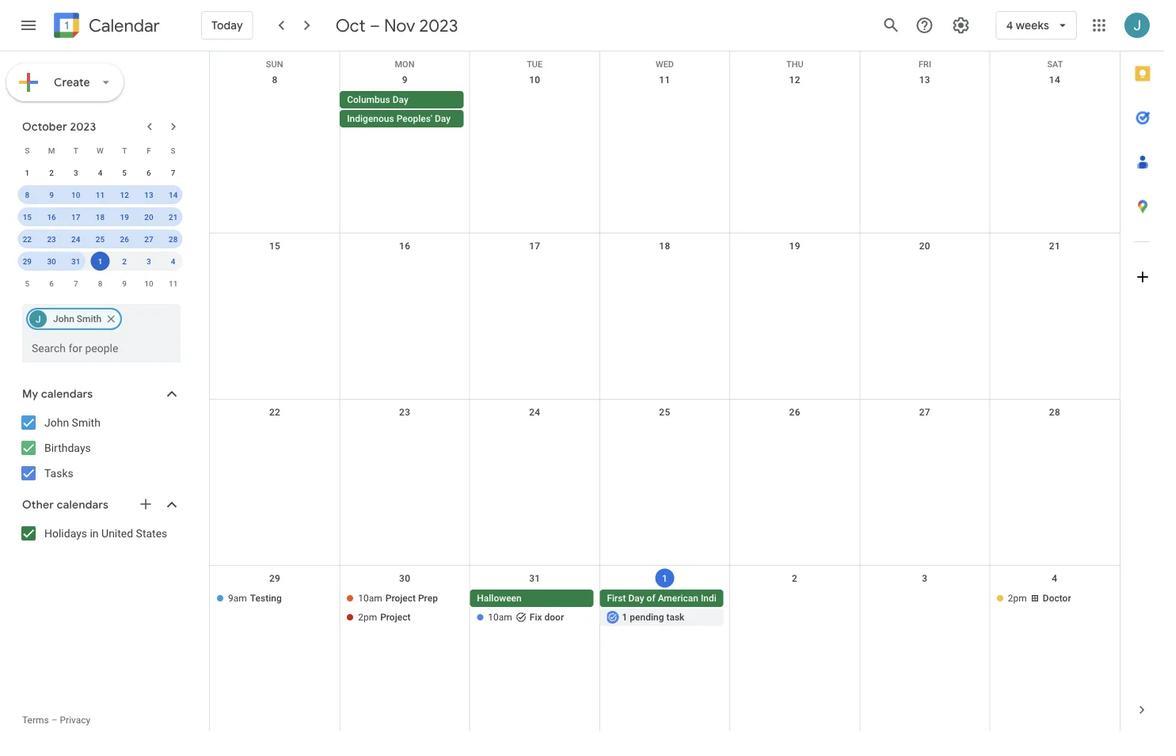 Task type: describe. For each thing, give the bounding box(es) containing it.
cell containing columbus day
[[340, 91, 470, 129]]

1 horizontal spatial 12
[[789, 74, 801, 86]]

19 element
[[115, 208, 134, 227]]

10 for 10 element
[[71, 190, 80, 200]]

22 cell
[[15, 228, 39, 250]]

26 inside 'cell'
[[120, 234, 129, 244]]

thu
[[787, 59, 804, 69]]

30 inside cell
[[47, 257, 56, 266]]

weeks
[[1016, 18, 1050, 32]]

1 horizontal spatial 20
[[919, 241, 931, 252]]

20 cell
[[137, 206, 161, 228]]

1 horizontal spatial 31
[[529, 574, 541, 585]]

cell containing first day of american indian heritage month
[[600, 590, 796, 628]]

23 cell
[[39, 228, 64, 250]]

mon
[[395, 59, 415, 69]]

fix
[[530, 612, 542, 623]]

14 inside grid
[[1049, 74, 1061, 86]]

9 inside grid
[[402, 74, 408, 86]]

11 for november 11 element
[[169, 279, 178, 288]]

– for oct
[[370, 14, 380, 36]]

oct
[[336, 14, 366, 36]]

1 vertical spatial 17
[[529, 241, 541, 252]]

5 inside november 5 element
[[25, 279, 29, 288]]

9am testing
[[228, 593, 282, 604]]

11 inside grid
[[659, 74, 671, 86]]

8 inside row
[[98, 279, 102, 288]]

22 inside grid
[[269, 407, 281, 418]]

fri
[[919, 59, 932, 69]]

18 cell
[[88, 206, 112, 228]]

14 cell
[[161, 184, 185, 206]]

1 horizontal spatial 30
[[399, 574, 411, 585]]

1 horizontal spatial 25
[[659, 407, 671, 418]]

31 inside cell
[[71, 257, 80, 266]]

w
[[97, 146, 104, 155]]

oct – nov 2023
[[336, 14, 458, 36]]

support image
[[915, 16, 935, 35]]

1 pending task button
[[600, 609, 724, 627]]

1 horizontal spatial 28
[[1049, 407, 1061, 418]]

november 10 element
[[139, 274, 158, 293]]

0 horizontal spatial 3
[[74, 168, 78, 177]]

– for terms
[[51, 715, 57, 726]]

prep
[[418, 593, 438, 604]]

22 element
[[18, 230, 37, 249]]

calendar
[[89, 15, 160, 37]]

0 vertical spatial 7
[[171, 168, 175, 177]]

9 cell
[[39, 184, 64, 206]]

main drawer image
[[19, 16, 38, 35]]

10am for 10am project prep
[[358, 593, 382, 604]]

3 inside cell
[[147, 257, 151, 266]]

peoples'
[[397, 113, 433, 124]]

october 2023
[[22, 120, 96, 134]]

1 horizontal spatial 5
[[122, 168, 127, 177]]

terms
[[22, 715, 49, 726]]

20 element
[[139, 208, 158, 227]]

27 element
[[139, 230, 158, 249]]

sat
[[1048, 59, 1063, 69]]

10am project prep
[[358, 593, 438, 604]]

heritage
[[730, 593, 766, 604]]

20 inside cell
[[144, 212, 153, 222]]

my calendars button
[[3, 382, 196, 407]]

american
[[658, 593, 699, 604]]

november 9 element
[[115, 274, 134, 293]]

of
[[647, 593, 656, 604]]

1 horizontal spatial 6
[[147, 168, 151, 177]]

4 weeks
[[1007, 18, 1050, 32]]

project for project prep
[[386, 593, 416, 604]]

smith
[[72, 416, 101, 429]]

10am for 10am
[[488, 612, 512, 623]]

door
[[545, 612, 564, 623]]

november 1, today element
[[91, 252, 110, 271]]

row containing sun
[[210, 51, 1120, 69]]

tasks
[[44, 467, 73, 480]]

29 inside cell
[[23, 257, 32, 266]]

8 cell
[[15, 184, 39, 206]]

13 cell
[[137, 184, 161, 206]]

in
[[90, 527, 99, 540]]

november 7 element
[[66, 274, 85, 293]]

indian
[[701, 593, 727, 604]]

calendar heading
[[86, 15, 160, 37]]

2pm for 2pm project
[[358, 612, 377, 623]]

calendars for my calendars
[[41, 387, 93, 402]]

31 cell
[[64, 250, 88, 272]]

today button
[[201, 6, 253, 44]]

testing
[[250, 593, 282, 604]]

11 cell
[[88, 184, 112, 206]]

november 11 element
[[164, 274, 183, 293]]

17 element
[[66, 208, 85, 227]]

halloween button
[[470, 590, 594, 608]]

31 element
[[66, 252, 85, 271]]

24 inside cell
[[71, 234, 80, 244]]

27 cell
[[137, 228, 161, 250]]

my
[[22, 387, 38, 402]]

24 element
[[66, 230, 85, 249]]

first
[[607, 593, 626, 604]]

17 inside cell
[[71, 212, 80, 222]]

27 inside grid
[[919, 407, 931, 418]]

26 element
[[115, 230, 134, 249]]

nov
[[384, 14, 415, 36]]

16 inside cell
[[47, 212, 56, 222]]

26 cell
[[112, 228, 137, 250]]

0 vertical spatial 2023
[[419, 14, 458, 36]]

f
[[147, 146, 151, 155]]

first day of american indian heritage month
[[607, 593, 796, 604]]

john smith, selected option
[[26, 307, 122, 332]]

holidays
[[44, 527, 87, 540]]

terms – privacy
[[22, 715, 91, 726]]

1 horizontal spatial 9
[[122, 279, 127, 288]]

28 cell
[[161, 228, 185, 250]]

9 inside cell
[[49, 190, 54, 200]]

1 horizontal spatial 13
[[919, 74, 931, 86]]

8 inside grid
[[272, 74, 278, 86]]

28 element
[[164, 230, 183, 249]]

2pm for 2pm
[[1008, 593, 1027, 604]]

7 inside row
[[74, 279, 78, 288]]

0 vertical spatial 10
[[529, 74, 541, 86]]

1 pending task
[[622, 612, 685, 623]]

sun
[[266, 59, 283, 69]]

12 cell
[[112, 184, 137, 206]]

wed
[[656, 59, 674, 69]]

row containing s
[[15, 139, 185, 162]]

2 inside cell
[[122, 257, 127, 266]]

halloween
[[477, 593, 522, 604]]

21 inside grid
[[1049, 241, 1061, 252]]

settings menu image
[[952, 16, 971, 35]]

1 vertical spatial 2023
[[70, 120, 96, 134]]

day for columbus
[[393, 94, 409, 105]]

29 cell
[[15, 250, 39, 272]]

2 vertical spatial 3
[[922, 574, 928, 585]]

other calendars
[[22, 498, 109, 513]]

3 cell
[[137, 250, 161, 272]]

29 element
[[18, 252, 37, 271]]

1 horizontal spatial day
[[435, 113, 451, 124]]

indigenous
[[347, 113, 394, 124]]

1 t from the left
[[73, 146, 78, 155]]

day for first
[[629, 593, 644, 604]]

november 5 element
[[18, 274, 37, 293]]

privacy
[[60, 715, 91, 726]]

row containing 5
[[15, 272, 185, 295]]

11 element
[[91, 185, 110, 204]]

15 inside grid
[[269, 241, 281, 252]]

1 s from the left
[[25, 146, 30, 155]]

my calendars list
[[3, 410, 196, 486]]



Task type: vqa. For each thing, say whether or not it's contained in the screenshot.
11 AM
no



Task type: locate. For each thing, give the bounding box(es) containing it.
16
[[47, 212, 56, 222], [399, 241, 411, 252]]

1 horizontal spatial 17
[[529, 241, 541, 252]]

november 6 element
[[42, 274, 61, 293]]

0 vertical spatial 30
[[47, 257, 56, 266]]

0 vertical spatial 3
[[74, 168, 78, 177]]

grid containing 8
[[209, 51, 1120, 733]]

0 vertical spatial 27
[[144, 234, 153, 244]]

18 inside cell
[[96, 212, 105, 222]]

14 inside 'element'
[[169, 190, 178, 200]]

other
[[22, 498, 54, 513]]

12 inside cell
[[120, 190, 129, 200]]

2 vertical spatial 8
[[98, 279, 102, 288]]

31 up november 7 element
[[71, 257, 80, 266]]

fix door
[[530, 612, 564, 623]]

0 vertical spatial project
[[386, 593, 416, 604]]

13 up the '20' element
[[144, 190, 153, 200]]

columbus day indigenous peoples' day
[[347, 94, 451, 124]]

day right the "peoples'" in the left top of the page
[[435, 113, 451, 124]]

columbus
[[347, 94, 390, 105]]

12 element
[[115, 185, 134, 204]]

16 inside grid
[[399, 241, 411, 252]]

project
[[386, 593, 416, 604], [380, 612, 411, 623]]

states
[[136, 527, 167, 540]]

1 horizontal spatial 22
[[269, 407, 281, 418]]

0 horizontal spatial 15
[[23, 212, 32, 222]]

1 up november 8 element
[[98, 257, 102, 266]]

1 up american
[[662, 573, 668, 584]]

23 inside 'cell'
[[47, 234, 56, 244]]

28 inside cell
[[169, 234, 178, 244]]

day inside button
[[629, 593, 644, 604]]

4
[[1007, 18, 1013, 32], [98, 168, 102, 177], [171, 257, 175, 266], [1052, 574, 1058, 585]]

9 down mon
[[402, 74, 408, 86]]

1 vertical spatial 6
[[49, 279, 54, 288]]

1 vertical spatial 2pm
[[358, 612, 377, 623]]

11 inside cell
[[96, 190, 105, 200]]

2 horizontal spatial 2
[[792, 574, 798, 585]]

9 up 16 element on the left of page
[[49, 190, 54, 200]]

10 down the tue
[[529, 74, 541, 86]]

0 horizontal spatial 23
[[47, 234, 56, 244]]

2023 right october
[[70, 120, 96, 134]]

0 vertical spatial 20
[[144, 212, 153, 222]]

1 horizontal spatial 10am
[[488, 612, 512, 623]]

privacy link
[[60, 715, 91, 726]]

day
[[393, 94, 409, 105], [435, 113, 451, 124], [629, 593, 644, 604]]

31 up halloween button
[[529, 574, 541, 585]]

11 inside row
[[169, 279, 178, 288]]

terms link
[[22, 715, 49, 726]]

1 vertical spatial 16
[[399, 241, 411, 252]]

doctor
[[1043, 593, 1071, 604]]

1 vertical spatial 10am
[[488, 612, 512, 623]]

30 element
[[42, 252, 61, 271]]

1
[[25, 168, 29, 177], [98, 257, 102, 266], [662, 573, 668, 584], [622, 612, 628, 623]]

project down 10am project prep
[[380, 612, 411, 623]]

11
[[659, 74, 671, 86], [96, 190, 105, 200], [169, 279, 178, 288]]

0 horizontal spatial 2pm
[[358, 612, 377, 623]]

0 horizontal spatial 2
[[49, 168, 54, 177]]

1 cell
[[88, 250, 112, 272]]

0 horizontal spatial 26
[[120, 234, 129, 244]]

1 vertical spatial 11
[[96, 190, 105, 200]]

1 horizontal spatial 2
[[122, 257, 127, 266]]

11 up 18 element
[[96, 190, 105, 200]]

pending
[[630, 612, 664, 623]]

16 cell
[[39, 206, 64, 228]]

8 inside cell
[[25, 190, 29, 200]]

4 weeks button
[[996, 6, 1077, 44]]

21 inside cell
[[169, 212, 178, 222]]

14 down sat
[[1049, 74, 1061, 86]]

4 inside popup button
[[1007, 18, 1013, 32]]

0 vertical spatial 9
[[402, 74, 408, 86]]

calendars for other calendars
[[57, 498, 109, 513]]

10 up 17 element
[[71, 190, 80, 200]]

m
[[48, 146, 55, 155]]

calendars inside the other calendars dropdown button
[[57, 498, 109, 513]]

0 vertical spatial 13
[[919, 74, 931, 86]]

1 vertical spatial 30
[[399, 574, 411, 585]]

16 element
[[42, 208, 61, 227]]

5
[[122, 168, 127, 177], [25, 279, 29, 288]]

28
[[169, 234, 178, 244], [1049, 407, 1061, 418]]

6
[[147, 168, 151, 177], [49, 279, 54, 288]]

indigenous peoples' day button
[[340, 110, 464, 128]]

1 horizontal spatial –
[[370, 14, 380, 36]]

22
[[23, 234, 32, 244], [269, 407, 281, 418]]

0 horizontal spatial 17
[[71, 212, 80, 222]]

0 horizontal spatial 6
[[49, 279, 54, 288]]

0 vertical spatial 26
[[120, 234, 129, 244]]

0 vertical spatial 11
[[659, 74, 671, 86]]

0 horizontal spatial 8
[[25, 190, 29, 200]]

13 element
[[139, 185, 158, 204]]

calendars
[[41, 387, 93, 402], [57, 498, 109, 513]]

0 horizontal spatial 7
[[74, 279, 78, 288]]

1 horizontal spatial 14
[[1049, 74, 1061, 86]]

my calendars
[[22, 387, 93, 402]]

29 up testing on the bottom
[[269, 574, 281, 585]]

0 horizontal spatial 24
[[71, 234, 80, 244]]

cell containing 10am
[[340, 590, 470, 628]]

0 horizontal spatial 5
[[25, 279, 29, 288]]

s
[[25, 146, 30, 155], [171, 146, 176, 155]]

tue
[[527, 59, 543, 69]]

9
[[402, 74, 408, 86], [49, 190, 54, 200], [122, 279, 127, 288]]

2 s from the left
[[171, 146, 176, 155]]

2 vertical spatial day
[[629, 593, 644, 604]]

november 3 element
[[139, 252, 158, 271]]

0 vertical spatial 29
[[23, 257, 32, 266]]

1 vertical spatial 24
[[529, 407, 541, 418]]

november 8 element
[[91, 274, 110, 293]]

8 down the sun at top left
[[272, 74, 278, 86]]

2
[[49, 168, 54, 177], [122, 257, 127, 266], [792, 574, 798, 585]]

project up 2pm project
[[386, 593, 416, 604]]

23
[[47, 234, 56, 244], [399, 407, 411, 418]]

2 horizontal spatial 10
[[529, 74, 541, 86]]

united
[[101, 527, 133, 540]]

6 down 30 element
[[49, 279, 54, 288]]

5 up 12 element
[[122, 168, 127, 177]]

30 up november 6 element
[[47, 257, 56, 266]]

1 horizontal spatial 2pm
[[1008, 593, 1027, 604]]

9am
[[228, 593, 247, 604]]

12 down thu
[[789, 74, 801, 86]]

18
[[96, 212, 105, 222], [659, 241, 671, 252]]

14 element
[[164, 185, 183, 204]]

22 inside cell
[[23, 234, 32, 244]]

s right "f"
[[171, 146, 176, 155]]

birthdays
[[44, 442, 91, 455]]

add other calendars image
[[138, 497, 154, 513]]

4 left weeks
[[1007, 18, 1013, 32]]

2 t from the left
[[122, 146, 127, 155]]

9 down november 2 element
[[122, 279, 127, 288]]

0 vertical spatial 2
[[49, 168, 54, 177]]

2 horizontal spatial 9
[[402, 74, 408, 86]]

25 cell
[[88, 228, 112, 250]]

other calendars button
[[3, 493, 196, 518]]

2 up 9 cell
[[49, 168, 54, 177]]

grid
[[209, 51, 1120, 733]]

2pm inside cell
[[358, 612, 377, 623]]

1 inside button
[[622, 612, 628, 623]]

19 cell
[[112, 206, 137, 228]]

–
[[370, 14, 380, 36], [51, 715, 57, 726]]

2 up "november 9" element
[[122, 257, 127, 266]]

8 up 15 element
[[25, 190, 29, 200]]

1 vertical spatial 10
[[71, 190, 80, 200]]

18 element
[[91, 208, 110, 227]]

15 inside cell
[[23, 212, 32, 222]]

7 down "31" element
[[74, 279, 78, 288]]

1 horizontal spatial 16
[[399, 241, 411, 252]]

today
[[212, 18, 243, 32]]

1 horizontal spatial 24
[[529, 407, 541, 418]]

2pm left doctor
[[1008, 593, 1027, 604]]

row group containing 1
[[15, 162, 185, 295]]

30
[[47, 257, 56, 266], [399, 574, 411, 585]]

2 horizontal spatial 8
[[272, 74, 278, 86]]

25 inside "element"
[[96, 234, 105, 244]]

0 horizontal spatial 28
[[169, 234, 178, 244]]

calendars inside "my calendars" dropdown button
[[41, 387, 93, 402]]

calendars up in
[[57, 498, 109, 513]]

john
[[44, 416, 69, 429]]

0 horizontal spatial 29
[[23, 257, 32, 266]]

october 2023 grid
[[15, 139, 185, 295]]

0 horizontal spatial 11
[[96, 190, 105, 200]]

project for project
[[380, 612, 411, 623]]

30 up 10am project prep
[[399, 574, 411, 585]]

1 vertical spatial 2
[[122, 257, 127, 266]]

1 inside cell
[[98, 257, 102, 266]]

31
[[71, 257, 80, 266], [529, 574, 541, 585]]

10 down november 3 element
[[144, 279, 153, 288]]

11 down wed
[[659, 74, 671, 86]]

calendars up john smith
[[41, 387, 93, 402]]

0 vertical spatial 22
[[23, 234, 32, 244]]

1 horizontal spatial 11
[[169, 279, 178, 288]]

calendar element
[[51, 10, 160, 44]]

s left m
[[25, 146, 30, 155]]

12 up 19 element
[[120, 190, 129, 200]]

1 vertical spatial 13
[[144, 190, 153, 200]]

0 vertical spatial 23
[[47, 234, 56, 244]]

1 vertical spatial 12
[[120, 190, 129, 200]]

task
[[667, 612, 685, 623]]

8 down november 1, today element
[[98, 279, 102, 288]]

1 horizontal spatial 23
[[399, 407, 411, 418]]

1 vertical spatial 22
[[269, 407, 281, 418]]

0 horizontal spatial –
[[51, 715, 57, 726]]

2 up month
[[792, 574, 798, 585]]

12
[[789, 74, 801, 86], [120, 190, 129, 200]]

tab list
[[1121, 51, 1164, 688]]

4 inside 'element'
[[171, 257, 175, 266]]

2 horizontal spatial 3
[[922, 574, 928, 585]]

1 vertical spatial 27
[[919, 407, 931, 418]]

1 vertical spatial 31
[[529, 574, 541, 585]]

4 cell
[[161, 250, 185, 272]]

29 inside grid
[[269, 574, 281, 585]]

15 element
[[18, 208, 37, 227]]

29
[[23, 257, 32, 266], [269, 574, 281, 585]]

21
[[169, 212, 178, 222], [1049, 241, 1061, 252]]

november 4 element
[[164, 252, 183, 271]]

8
[[272, 74, 278, 86], [25, 190, 29, 200], [98, 279, 102, 288]]

0 horizontal spatial 20
[[144, 212, 153, 222]]

holidays in united states
[[44, 527, 167, 540]]

john smith
[[44, 416, 101, 429]]

0 vertical spatial 19
[[120, 212, 129, 222]]

october
[[22, 120, 67, 134]]

10 cell
[[64, 184, 88, 206]]

1 vertical spatial 18
[[659, 241, 671, 252]]

1 up 8 cell
[[25, 168, 29, 177]]

0 horizontal spatial 13
[[144, 190, 153, 200]]

13
[[919, 74, 931, 86], [144, 190, 153, 200]]

november 2 element
[[115, 252, 134, 271]]

0 vertical spatial 28
[[169, 234, 178, 244]]

1 horizontal spatial 8
[[98, 279, 102, 288]]

– right the terms link
[[51, 715, 57, 726]]

Search for people text field
[[32, 334, 171, 363]]

selected people list box
[[22, 304, 181, 334]]

29 up november 5 element
[[23, 257, 32, 266]]

0 vertical spatial 5
[[122, 168, 127, 177]]

1 vertical spatial 25
[[659, 407, 671, 418]]

cell containing halloween
[[470, 590, 600, 628]]

4 up 11 element
[[98, 168, 102, 177]]

1 horizontal spatial 19
[[789, 241, 801, 252]]

1 vertical spatial 29
[[269, 574, 281, 585]]

25 element
[[91, 230, 110, 249]]

2 cell
[[112, 250, 137, 272]]

0 horizontal spatial 22
[[23, 234, 32, 244]]

24 cell
[[64, 228, 88, 250]]

row
[[210, 51, 1120, 69], [210, 67, 1120, 234], [15, 139, 185, 162], [15, 162, 185, 184], [15, 184, 185, 206], [15, 206, 185, 228], [15, 228, 185, 250], [210, 234, 1120, 400], [15, 250, 185, 272], [15, 272, 185, 295], [210, 400, 1120, 566], [210, 566, 1120, 733]]

0 horizontal spatial 14
[[169, 190, 178, 200]]

first day of american indian heritage month button
[[600, 590, 796, 608]]

None search field
[[0, 298, 196, 363]]

0 horizontal spatial 10am
[[358, 593, 382, 604]]

19
[[120, 212, 129, 222], [789, 241, 801, 252]]

10 inside cell
[[71, 190, 80, 200]]

23 element
[[42, 230, 61, 249]]

1 horizontal spatial 21
[[1049, 241, 1061, 252]]

4 down 28 element
[[171, 257, 175, 266]]

10am up 2pm project
[[358, 593, 382, 604]]

6 up 13 'element'
[[147, 168, 151, 177]]

0 vertical spatial 31
[[71, 257, 80, 266]]

30 cell
[[39, 250, 64, 272]]

create button
[[6, 63, 123, 101]]

2pm
[[1008, 593, 1027, 604], [358, 612, 377, 623]]

19 inside cell
[[120, 212, 129, 222]]

11 for 11 element
[[96, 190, 105, 200]]

0 vertical spatial –
[[370, 14, 380, 36]]

11 down "4" cell on the left top of page
[[169, 279, 178, 288]]

1 horizontal spatial 2023
[[419, 14, 458, 36]]

2pm down 10am project prep
[[358, 612, 377, 623]]

month
[[768, 593, 796, 604]]

columbus day button
[[340, 91, 464, 109]]

5 down 29 element
[[25, 279, 29, 288]]

10am down halloween
[[488, 612, 512, 623]]

2 horizontal spatial day
[[629, 593, 644, 604]]

14
[[1049, 74, 1061, 86], [169, 190, 178, 200]]

1 horizontal spatial 18
[[659, 241, 671, 252]]

row group
[[15, 162, 185, 295]]

10am
[[358, 593, 382, 604], [488, 612, 512, 623]]

10 element
[[66, 185, 85, 204]]

0 horizontal spatial 10
[[71, 190, 80, 200]]

row containing 29
[[15, 250, 185, 272]]

1 horizontal spatial 3
[[147, 257, 151, 266]]

t left "f"
[[122, 146, 127, 155]]

day up indigenous peoples' day button
[[393, 94, 409, 105]]

t right m
[[73, 146, 78, 155]]

2pm project
[[358, 612, 411, 623]]

26 inside grid
[[789, 407, 801, 418]]

21 element
[[164, 208, 183, 227]]

0 vertical spatial 17
[[71, 212, 80, 222]]

0 horizontal spatial 9
[[49, 190, 54, 200]]

15 cell
[[15, 206, 39, 228]]

13 inside 'element'
[[144, 190, 153, 200]]

1 down first
[[622, 612, 628, 623]]

20
[[144, 212, 153, 222], [919, 241, 931, 252]]

21 cell
[[161, 206, 185, 228]]

3
[[74, 168, 78, 177], [147, 257, 151, 266], [922, 574, 928, 585]]

0 horizontal spatial 18
[[96, 212, 105, 222]]

25
[[96, 234, 105, 244], [659, 407, 671, 418]]

0 horizontal spatial t
[[73, 146, 78, 155]]

2023 right nov
[[419, 14, 458, 36]]

2023
[[419, 14, 458, 36], [70, 120, 96, 134]]

day left of
[[629, 593, 644, 604]]

4 up doctor
[[1052, 574, 1058, 585]]

1 horizontal spatial 10
[[144, 279, 153, 288]]

1 vertical spatial 23
[[399, 407, 411, 418]]

27
[[144, 234, 153, 244], [919, 407, 931, 418]]

15
[[23, 212, 32, 222], [269, 241, 281, 252]]

10 for november 10 element
[[144, 279, 153, 288]]

13 down "fri"
[[919, 74, 931, 86]]

24
[[71, 234, 80, 244], [529, 407, 541, 418]]

1 horizontal spatial 26
[[789, 407, 801, 418]]

0 horizontal spatial 19
[[120, 212, 129, 222]]

7 up 14 cell
[[171, 168, 175, 177]]

27 inside cell
[[144, 234, 153, 244]]

17
[[71, 212, 80, 222], [529, 241, 541, 252]]

cell
[[210, 91, 340, 129], [340, 91, 470, 129], [470, 91, 600, 129], [600, 91, 730, 129], [730, 91, 860, 129], [860, 91, 990, 129], [990, 91, 1120, 129], [340, 590, 470, 628], [470, 590, 600, 628], [600, 590, 796, 628], [730, 590, 860, 628], [860, 590, 990, 628]]

0 vertical spatial 8
[[272, 74, 278, 86]]

1 vertical spatial 7
[[74, 279, 78, 288]]

– right oct
[[370, 14, 380, 36]]

0 vertical spatial calendars
[[41, 387, 93, 402]]

14 up '21' cell
[[169, 190, 178, 200]]

create
[[54, 75, 90, 90]]

17 cell
[[64, 206, 88, 228]]



